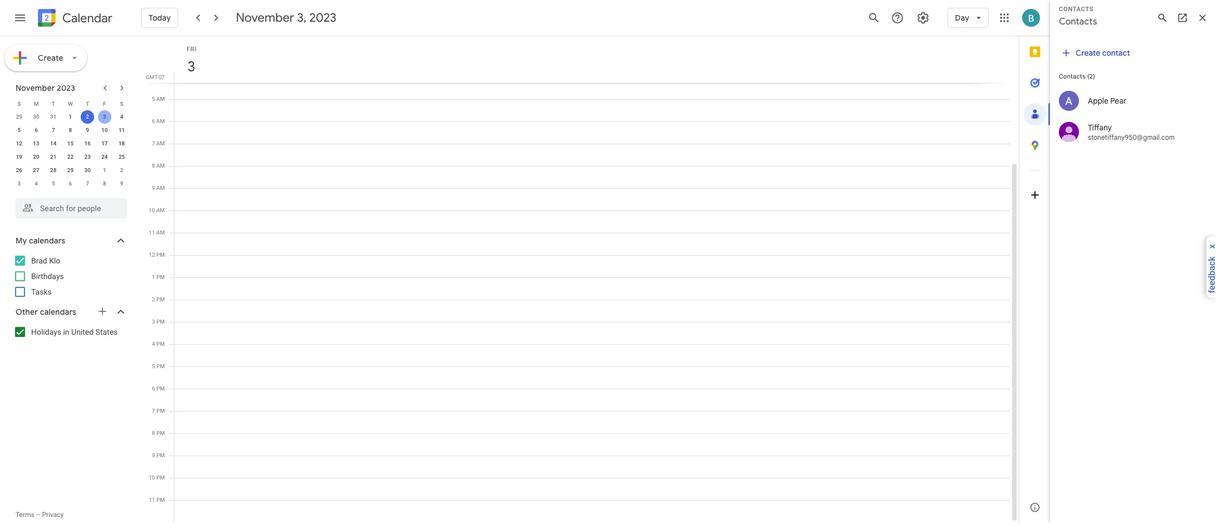 Task type: locate. For each thing, give the bounding box(es) containing it.
6 up 7 am
[[152, 118, 155, 124]]

1 vertical spatial november
[[16, 83, 55, 93]]

fri 3
[[187, 46, 197, 76]]

calendars for my calendars
[[29, 236, 65, 246]]

october 31 element
[[47, 110, 60, 124]]

3 down fri
[[187, 57, 195, 76]]

20 element
[[30, 150, 43, 164]]

t
[[52, 101, 55, 107], [86, 101, 89, 107]]

1 horizontal spatial 29
[[67, 167, 74, 173]]

1 vertical spatial 29
[[67, 167, 74, 173]]

27
[[33, 167, 39, 173]]

12 up 19
[[16, 140, 22, 147]]

today
[[149, 13, 171, 23]]

12 pm from the top
[[157, 497, 165, 503]]

pm down the 1 pm
[[157, 296, 165, 303]]

12 down 11 am
[[149, 252, 155, 258]]

10 inside 'november 2023' grid
[[101, 127, 108, 133]]

1 vertical spatial 10
[[149, 207, 155, 213]]

pm for 3 pm
[[157, 319, 165, 325]]

29 inside october 29 element
[[16, 114, 22, 120]]

row
[[11, 97, 130, 110], [11, 110, 130, 124], [11, 124, 130, 137], [11, 137, 130, 150], [11, 150, 130, 164], [11, 164, 130, 177], [11, 177, 130, 191]]

november up m
[[16, 83, 55, 93]]

14
[[50, 140, 57, 147]]

pm for 6 pm
[[157, 386, 165, 392]]

5 pm from the top
[[157, 341, 165, 347]]

6 row from the top
[[11, 164, 130, 177]]

None search field
[[0, 194, 138, 218]]

0 horizontal spatial t
[[52, 101, 55, 107]]

7 am
[[152, 140, 165, 147]]

8 for 8 am
[[152, 163, 155, 169]]

1 horizontal spatial 1
[[103, 167, 106, 173]]

0 vertical spatial 10
[[101, 127, 108, 133]]

2 vertical spatial 11
[[149, 497, 155, 503]]

0 vertical spatial 2023
[[309, 10, 337, 26]]

10 up the 11 pm at the bottom left of page
[[149, 475, 155, 481]]

6 down 5 pm
[[152, 386, 155, 392]]

4 row from the top
[[11, 137, 130, 150]]

26 element
[[12, 164, 26, 177]]

29 left october 30 element
[[16, 114, 22, 120]]

1 am from the top
[[156, 96, 165, 102]]

0 vertical spatial november
[[236, 10, 294, 26]]

1 pm
[[152, 274, 165, 280]]

4 inside 3 grid
[[152, 341, 155, 347]]

am for 7 am
[[156, 140, 165, 147]]

7 up '8 am'
[[152, 140, 155, 147]]

21
[[50, 154, 57, 160]]

4 up 5 pm
[[152, 341, 155, 347]]

5 down gmt-
[[152, 96, 155, 102]]

12 pm
[[149, 252, 165, 258]]

december 4 element
[[30, 177, 43, 191]]

9 pm
[[152, 452, 165, 458]]

7 pm from the top
[[157, 386, 165, 392]]

am for 10 am
[[156, 207, 165, 213]]

3 inside cell
[[103, 114, 106, 120]]

11 up 18 at the top left
[[119, 127, 125, 133]]

11 for 11
[[119, 127, 125, 133]]

6 pm
[[152, 386, 165, 392]]

other calendars button
[[2, 303, 138, 321]]

pm
[[157, 252, 165, 258], [157, 274, 165, 280], [157, 296, 165, 303], [157, 319, 165, 325], [157, 341, 165, 347], [157, 363, 165, 369], [157, 386, 165, 392], [157, 408, 165, 414], [157, 430, 165, 436], [157, 452, 165, 458], [157, 475, 165, 481], [157, 497, 165, 503]]

0 horizontal spatial 29
[[16, 114, 22, 120]]

5 down 4 pm
[[152, 363, 155, 369]]

6 down 29 element
[[69, 180, 72, 187]]

9 up 10 pm at bottom left
[[152, 452, 155, 458]]

4 pm from the top
[[157, 319, 165, 325]]

calendar element
[[36, 7, 112, 31]]

am for 6 am
[[156, 118, 165, 124]]

0 horizontal spatial s
[[17, 101, 21, 107]]

calendars up in on the left bottom of page
[[40, 307, 76, 317]]

4 am from the top
[[156, 163, 165, 169]]

today button
[[142, 4, 178, 31]]

pm down 8 pm
[[157, 452, 165, 458]]

0 horizontal spatial 2
[[86, 114, 89, 120]]

2 left 3 cell
[[86, 114, 89, 120]]

3 pm from the top
[[157, 296, 165, 303]]

9 up 10 am
[[152, 185, 155, 191]]

3 am from the top
[[156, 140, 165, 147]]

4 up 11 'element'
[[120, 114, 123, 120]]

29 for october 29 element
[[16, 114, 22, 120]]

pm for 1 pm
[[157, 274, 165, 280]]

1 horizontal spatial 2
[[120, 167, 123, 173]]

6 for december 6 element
[[69, 180, 72, 187]]

pm down the 2 pm
[[157, 319, 165, 325]]

1 vertical spatial 11
[[149, 230, 155, 236]]

2 horizontal spatial 4
[[152, 341, 155, 347]]

1 horizontal spatial 12
[[149, 252, 155, 258]]

6
[[152, 118, 155, 124], [35, 127, 38, 133], [69, 180, 72, 187], [152, 386, 155, 392]]

18 element
[[115, 137, 128, 150]]

row containing 29
[[11, 110, 130, 124]]

3 column header
[[174, 36, 1011, 83]]

2 for december 2 element
[[120, 167, 123, 173]]

pm down '9 pm'
[[157, 475, 165, 481]]

13 element
[[30, 137, 43, 150]]

1 vertical spatial 1
[[103, 167, 106, 173]]

11 pm from the top
[[157, 475, 165, 481]]

gmt-07
[[146, 74, 165, 80]]

5 for 5 pm
[[152, 363, 155, 369]]

2 horizontal spatial 2
[[152, 296, 155, 303]]

row containing 19
[[11, 150, 130, 164]]

1 s from the left
[[17, 101, 21, 107]]

calendars up brad klo
[[29, 236, 65, 246]]

10 up 11 am
[[149, 207, 155, 213]]

pm for 9 pm
[[157, 452, 165, 458]]

0 horizontal spatial 1
[[69, 114, 72, 120]]

2 down 25 element on the left top of page
[[120, 167, 123, 173]]

pm up the 1 pm
[[157, 252, 165, 258]]

1 down 24 element
[[103, 167, 106, 173]]

4 down the 27 element
[[35, 180, 38, 187]]

2 down the 1 pm
[[152, 296, 155, 303]]

s up october 29 element
[[17, 101, 21, 107]]

create button
[[4, 45, 87, 71]]

8 up the 9 am
[[152, 163, 155, 169]]

29 inside 29 element
[[67, 167, 74, 173]]

7 for 7 am
[[152, 140, 155, 147]]

f
[[103, 101, 106, 107]]

calendar
[[62, 10, 112, 26]]

11
[[119, 127, 125, 133], [149, 230, 155, 236], [149, 497, 155, 503]]

10 down 3 cell
[[101, 127, 108, 133]]

11 inside 11 'element'
[[119, 127, 125, 133]]

1 horizontal spatial 4
[[120, 114, 123, 120]]

8 am
[[152, 163, 165, 169]]

5 down october 29 element
[[18, 127, 21, 133]]

0 vertical spatial 11
[[119, 127, 125, 133]]

1 inside 3 grid
[[152, 274, 155, 280]]

2 pm from the top
[[157, 274, 165, 280]]

0 vertical spatial calendars
[[29, 236, 65, 246]]

1 vertical spatial 4
[[35, 180, 38, 187]]

1 vertical spatial 30
[[84, 167, 91, 173]]

pm for 4 pm
[[157, 341, 165, 347]]

–
[[36, 511, 40, 519]]

pm up 8 pm
[[157, 408, 165, 414]]

am up 7 am
[[156, 118, 165, 124]]

pm down 5 pm
[[157, 386, 165, 392]]

2 s from the left
[[120, 101, 123, 107]]

2 vertical spatial 1
[[152, 274, 155, 280]]

2 for 2, today element
[[86, 114, 89, 120]]

5 am from the top
[[156, 185, 165, 191]]

12 for 12
[[16, 140, 22, 147]]

5 row from the top
[[11, 150, 130, 164]]

november left 3,
[[236, 10, 294, 26]]

1 vertical spatial 2023
[[57, 83, 75, 93]]

7 up 8 pm
[[152, 408, 155, 414]]

am up 12 pm on the left top
[[156, 230, 165, 236]]

row containing 12
[[11, 137, 130, 150]]

0 vertical spatial 1
[[69, 114, 72, 120]]

1 horizontal spatial 2023
[[309, 10, 337, 26]]

7 am from the top
[[156, 230, 165, 236]]

7 down "october 31" 'element'
[[52, 127, 55, 133]]

7 for december 7 element
[[86, 180, 89, 187]]

october 29 element
[[12, 110, 26, 124]]

1 vertical spatial calendars
[[40, 307, 76, 317]]

12
[[16, 140, 22, 147], [149, 252, 155, 258]]

30 down 23 element
[[84, 167, 91, 173]]

12 for 12 pm
[[149, 252, 155, 258]]

pm for 12 pm
[[157, 252, 165, 258]]

klo
[[49, 256, 60, 265]]

15
[[67, 140, 74, 147]]

31
[[50, 114, 57, 120]]

5
[[152, 96, 155, 102], [18, 127, 21, 133], [52, 180, 55, 187], [152, 363, 155, 369]]

2 am from the top
[[156, 118, 165, 124]]

am
[[156, 96, 165, 102], [156, 118, 165, 124], [156, 140, 165, 147], [156, 163, 165, 169], [156, 185, 165, 191], [156, 207, 165, 213], [156, 230, 165, 236]]

am down '8 am'
[[156, 185, 165, 191]]

pm down 10 pm at bottom left
[[157, 497, 165, 503]]

9 for 9 pm
[[152, 452, 155, 458]]

8 for 8 pm
[[152, 430, 155, 436]]

am for 11 am
[[156, 230, 165, 236]]

4
[[120, 114, 123, 120], [35, 180, 38, 187], [152, 341, 155, 347]]

12 inside 'november 2023' grid
[[16, 140, 22, 147]]

Search for people text field
[[22, 198, 120, 218]]

0 vertical spatial 4
[[120, 114, 123, 120]]

t up 31
[[52, 101, 55, 107]]

7 row from the top
[[11, 177, 130, 191]]

1 horizontal spatial s
[[120, 101, 123, 107]]

3 down 26 element
[[18, 180, 21, 187]]

0 horizontal spatial 4
[[35, 180, 38, 187]]

day button
[[948, 4, 989, 31]]

2 horizontal spatial 1
[[152, 274, 155, 280]]

3
[[187, 57, 195, 76], [103, 114, 106, 120], [18, 180, 21, 187], [152, 319, 155, 325]]

row group containing 29
[[11, 110, 130, 191]]

1 horizontal spatial november
[[236, 10, 294, 26]]

1 pm from the top
[[157, 252, 165, 258]]

3 row from the top
[[11, 124, 130, 137]]

2023 up w
[[57, 83, 75, 93]]

1 row from the top
[[11, 97, 130, 110]]

2
[[86, 114, 89, 120], [120, 167, 123, 173], [152, 296, 155, 303]]

brad
[[31, 256, 47, 265]]

20
[[33, 154, 39, 160]]

2 vertical spatial 2
[[152, 296, 155, 303]]

holidays
[[31, 328, 61, 336]]

3,
[[297, 10, 307, 26]]

10
[[101, 127, 108, 133], [149, 207, 155, 213], [149, 475, 155, 481]]

7 for 7 pm
[[152, 408, 155, 414]]

s right f
[[120, 101, 123, 107]]

10 for 10 pm
[[149, 475, 155, 481]]

row group
[[11, 110, 130, 191]]

1 horizontal spatial 30
[[84, 167, 91, 173]]

calendars
[[29, 236, 65, 246], [40, 307, 76, 317]]

pm up 5 pm
[[157, 341, 165, 347]]

am down the 9 am
[[156, 207, 165, 213]]

7
[[52, 127, 55, 133], [152, 140, 155, 147], [86, 180, 89, 187], [152, 408, 155, 414]]

12 inside 3 grid
[[149, 252, 155, 258]]

6 am from the top
[[156, 207, 165, 213]]

29
[[16, 114, 22, 120], [67, 167, 74, 173]]

5 down 28 'element' on the left of page
[[52, 180, 55, 187]]

8 pm from the top
[[157, 408, 165, 414]]

december 7 element
[[81, 177, 94, 191]]

30 down m
[[33, 114, 39, 120]]

1 down 12 pm on the left top
[[152, 274, 155, 280]]

29 down 22 element
[[67, 167, 74, 173]]

7 down 30 element
[[86, 180, 89, 187]]

1 vertical spatial 2
[[120, 167, 123, 173]]

october 30 element
[[30, 110, 43, 124]]

main drawer image
[[13, 11, 27, 25]]

11 pm
[[149, 497, 165, 503]]

5 am
[[152, 96, 165, 102]]

8
[[69, 127, 72, 133], [152, 163, 155, 169], [103, 180, 106, 187], [152, 430, 155, 436]]

0 vertical spatial 29
[[16, 114, 22, 120]]

december 6 element
[[64, 177, 77, 191]]

2 row from the top
[[11, 110, 130, 124]]

calendars for other calendars
[[40, 307, 76, 317]]

11 for 11 pm
[[149, 497, 155, 503]]

2 vertical spatial 4
[[152, 341, 155, 347]]

3 inside the "fri 3"
[[187, 57, 195, 76]]

my calendars button
[[2, 232, 138, 250]]

in
[[63, 328, 69, 336]]

1 inside december 1 element
[[103, 167, 106, 173]]

december 9 element
[[115, 177, 128, 191]]

5 pm
[[152, 363, 165, 369]]

2023 right 3,
[[309, 10, 337, 26]]

0 vertical spatial 12
[[16, 140, 22, 147]]

30
[[33, 114, 39, 120], [84, 167, 91, 173]]

6 pm from the top
[[157, 363, 165, 369]]

28 element
[[47, 164, 60, 177]]

15 element
[[64, 137, 77, 150]]

december 1 element
[[98, 164, 111, 177]]

2023
[[309, 10, 337, 26], [57, 83, 75, 93]]

24 element
[[98, 150, 111, 164]]

november
[[236, 10, 294, 26], [16, 83, 55, 93]]

5 for december 5 element
[[52, 180, 55, 187]]

am up the 9 am
[[156, 163, 165, 169]]

1 vertical spatial 12
[[149, 252, 155, 258]]

2 inside cell
[[86, 114, 89, 120]]

am up '8 am'
[[156, 140, 165, 147]]

my calendars list
[[2, 252, 138, 301]]

am for 8 am
[[156, 163, 165, 169]]

tab list
[[1020, 36, 1051, 492]]

1
[[69, 114, 72, 120], [103, 167, 106, 173], [152, 274, 155, 280]]

0 horizontal spatial 30
[[33, 114, 39, 120]]

26
[[16, 167, 22, 173]]

10 pm from the top
[[157, 452, 165, 458]]

8 down december 1 element
[[103, 180, 106, 187]]

8 for december 8 element
[[103, 180, 106, 187]]

9 down 2, today element
[[86, 127, 89, 133]]

11 down 10 pm at bottom left
[[149, 497, 155, 503]]

10 pm
[[149, 475, 165, 481]]

holidays in united states
[[31, 328, 118, 336]]

1 down w
[[69, 114, 72, 120]]

pm up the 2 pm
[[157, 274, 165, 280]]

9 pm from the top
[[157, 430, 165, 436]]

0 vertical spatial 30
[[33, 114, 39, 120]]

8 up '9 pm'
[[152, 430, 155, 436]]

pm for 11 pm
[[157, 497, 165, 503]]

pm down 4 pm
[[157, 363, 165, 369]]

pm up '9 pm'
[[157, 430, 165, 436]]

11 down 10 am
[[149, 230, 155, 236]]

9
[[86, 127, 89, 133], [120, 180, 123, 187], [152, 185, 155, 191], [152, 452, 155, 458]]

9 down december 2 element
[[120, 180, 123, 187]]

t up 2 cell
[[86, 101, 89, 107]]

1 horizontal spatial t
[[86, 101, 89, 107]]

2 for 2 pm
[[152, 296, 155, 303]]

2 inside 3 grid
[[152, 296, 155, 303]]

0 vertical spatial 2
[[86, 114, 89, 120]]

other
[[16, 307, 38, 317]]

pm for 10 pm
[[157, 475, 165, 481]]

0 horizontal spatial 12
[[16, 140, 22, 147]]

w
[[68, 101, 73, 107]]

0 horizontal spatial november
[[16, 83, 55, 93]]

2 vertical spatial 10
[[149, 475, 155, 481]]

other calendars
[[16, 307, 76, 317]]

30 for october 30 element
[[33, 114, 39, 120]]

s
[[17, 101, 21, 107], [120, 101, 123, 107]]

3 down f
[[103, 114, 106, 120]]

am down 07
[[156, 96, 165, 102]]



Task type: vqa. For each thing, say whether or not it's contained in the screenshot.
the 30 in the November 30 element
no



Task type: describe. For each thing, give the bounding box(es) containing it.
22 element
[[64, 150, 77, 164]]

21 element
[[47, 150, 60, 164]]

2 pm
[[152, 296, 165, 303]]

terms
[[16, 511, 34, 519]]

privacy
[[42, 511, 64, 519]]

3 cell
[[96, 110, 113, 124]]

16
[[84, 140, 91, 147]]

29 element
[[64, 164, 77, 177]]

december 5 element
[[47, 177, 60, 191]]

day
[[956, 13, 970, 23]]

pm for 5 pm
[[157, 363, 165, 369]]

december 3 element
[[12, 177, 26, 191]]

30 for 30 element
[[84, 167, 91, 173]]

2, today element
[[81, 110, 94, 124]]

3 grid
[[143, 36, 1019, 523]]

pm for 7 pm
[[157, 408, 165, 414]]

29 for 29 element
[[67, 167, 74, 173]]

14 element
[[47, 137, 60, 150]]

19
[[16, 154, 22, 160]]

5 for 5 am
[[152, 96, 155, 102]]

12 element
[[12, 137, 26, 150]]

november 2023 grid
[[11, 97, 130, 191]]

calendar heading
[[60, 10, 112, 26]]

row containing 3
[[11, 177, 130, 191]]

9 for 9 am
[[152, 185, 155, 191]]

birthdays
[[31, 272, 64, 281]]

11 for 11 am
[[149, 230, 155, 236]]

10 am
[[149, 207, 165, 213]]

2 cell
[[79, 110, 96, 124]]

row containing s
[[11, 97, 130, 110]]

november 3, 2023
[[236, 10, 337, 26]]

tasks
[[31, 287, 52, 296]]

9 for december 9 element
[[120, 180, 123, 187]]

am for 9 am
[[156, 185, 165, 191]]

friday, november 3 element
[[179, 54, 204, 80]]

25 element
[[115, 150, 128, 164]]

row containing 26
[[11, 164, 130, 177]]

support image
[[892, 11, 905, 25]]

m
[[34, 101, 39, 107]]

1 for december 1 element
[[103, 167, 106, 173]]

23 element
[[81, 150, 94, 164]]

10 for 10 am
[[149, 207, 155, 213]]

am for 5 am
[[156, 96, 165, 102]]

my
[[16, 236, 27, 246]]

7 pm
[[152, 408, 165, 414]]

november for november 3, 2023
[[236, 10, 294, 26]]

10 for 10
[[101, 127, 108, 133]]

states
[[96, 328, 118, 336]]

0 horizontal spatial 2023
[[57, 83, 75, 93]]

8 pm
[[152, 430, 165, 436]]

add other calendars image
[[97, 306, 108, 317]]

december 8 element
[[98, 177, 111, 191]]

07
[[159, 74, 165, 80]]

my calendars
[[16, 236, 65, 246]]

1 for 1 pm
[[152, 274, 155, 280]]

november 2023
[[16, 83, 75, 93]]

10 element
[[98, 124, 111, 137]]

27 element
[[30, 164, 43, 177]]

december 2 element
[[115, 164, 128, 177]]

united
[[71, 328, 94, 336]]

11 element
[[115, 124, 128, 137]]

8 up 15
[[69, 127, 72, 133]]

pm for 8 pm
[[157, 430, 165, 436]]

17 element
[[98, 137, 111, 150]]

18
[[119, 140, 125, 147]]

brad klo
[[31, 256, 60, 265]]

6 down october 30 element
[[35, 127, 38, 133]]

4 for 4 pm
[[152, 341, 155, 347]]

fri
[[187, 46, 197, 53]]

16 element
[[81, 137, 94, 150]]

gmt-
[[146, 74, 159, 80]]

4 pm
[[152, 341, 165, 347]]

2 t from the left
[[86, 101, 89, 107]]

6 for 6 am
[[152, 118, 155, 124]]

privacy link
[[42, 511, 64, 519]]

settings menu image
[[917, 11, 931, 25]]

pm for 2 pm
[[157, 296, 165, 303]]

24
[[101, 154, 108, 160]]

30 element
[[81, 164, 94, 177]]

terms link
[[16, 511, 34, 519]]

17
[[101, 140, 108, 147]]

25
[[119, 154, 125, 160]]

tab list inside side panel section
[[1020, 36, 1051, 492]]

create
[[38, 53, 63, 63]]

23
[[84, 154, 91, 160]]

22
[[67, 154, 74, 160]]

terms – privacy
[[16, 511, 64, 519]]

1 t from the left
[[52, 101, 55, 107]]

4 for december 4 element
[[35, 180, 38, 187]]

19 element
[[12, 150, 26, 164]]

side panel section
[[1019, 36, 1051, 523]]

13
[[33, 140, 39, 147]]

28
[[50, 167, 57, 173]]

11 am
[[149, 230, 165, 236]]

november for november 2023
[[16, 83, 55, 93]]

6 for 6 pm
[[152, 386, 155, 392]]

row containing 5
[[11, 124, 130, 137]]

3 pm
[[152, 319, 165, 325]]

9 am
[[152, 185, 165, 191]]

6 am
[[152, 118, 165, 124]]

3 down the 2 pm
[[152, 319, 155, 325]]



